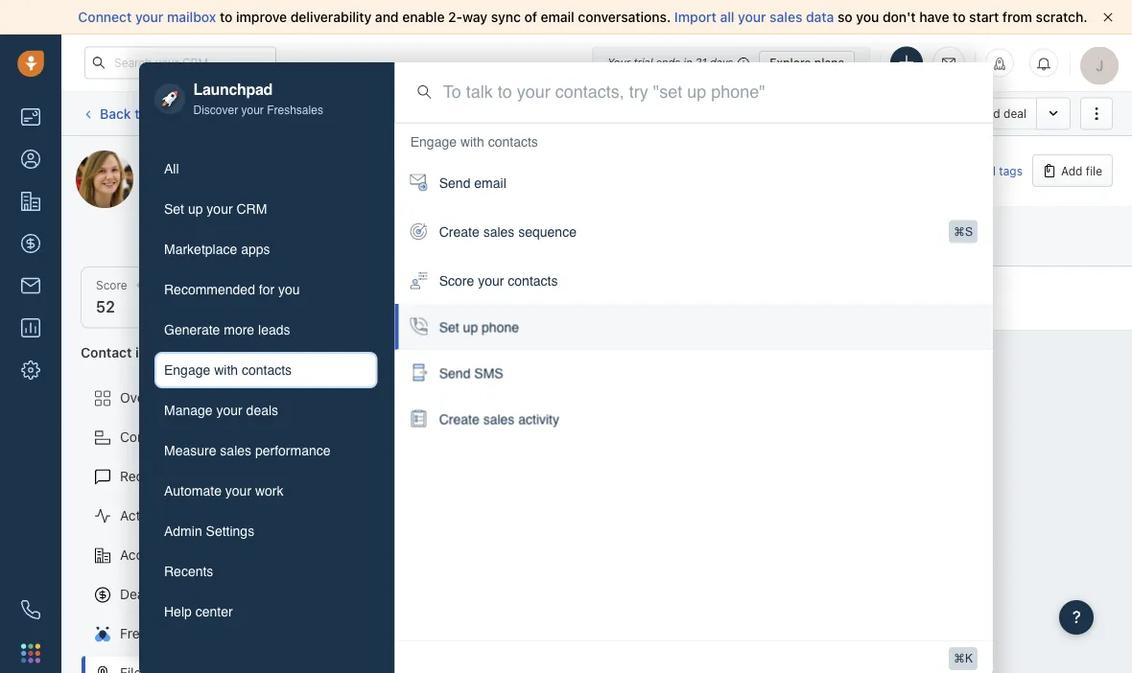 Task type: describe. For each thing, give the bounding box(es) containing it.
close image
[[1104, 12, 1113, 22]]

linkedin circled image
[[191, 230, 208, 251]]

freshsales
[[267, 104, 323, 117]]

back to contacts
[[100, 105, 206, 121]]

email inside the list of options list box
[[474, 175, 506, 191]]

your inside set up your crm button
[[207, 202, 233, 217]]

recommended
[[164, 282, 255, 298]]

name
[[368, 231, 398, 242]]

measure sales performance button
[[155, 433, 378, 469]]

contact for contact information
[[81, 344, 132, 360]]

score for your
[[439, 273, 474, 289]]

you inside button
[[278, 282, 300, 298]]

all button
[[155, 151, 378, 187]]

sales for activity
[[483, 411, 515, 427]]

3 days ago
[[838, 292, 898, 305]]

send for send email
[[439, 175, 471, 191]]

press-command-k-to-open-and-close element
[[949, 648, 978, 671]]

freshworks switcher image
[[21, 644, 40, 663]]

sales for performance
[[220, 443, 251, 459]]

ai
[[167, 626, 179, 642]]

work
[[255, 484, 284, 499]]

improve
[[236, 9, 287, 25]]

measure sales performance
[[164, 443, 331, 459]]

sales for sequence
[[483, 224, 515, 240]]

phone
[[482, 319, 519, 335]]

create for create sales activity
[[439, 411, 480, 427]]

deliverability
[[291, 9, 372, 25]]

sms inside sms button
[[559, 107, 584, 120]]

activities
[[120, 508, 177, 524]]

john
[[603, 292, 630, 305]]

set for set up your crm
[[164, 202, 184, 217]]

1 - from the left
[[760, 292, 765, 305]]

recent
[[120, 469, 163, 485]]

accounts
[[120, 548, 178, 563]]

add file
[[1061, 164, 1103, 178]]

with inside heading
[[461, 134, 484, 150]]

sampleton
[[190, 154, 276, 174]]

import
[[675, 9, 717, 25]]

your left mailbox
[[135, 9, 164, 25]]

how
[[413, 290, 437, 303]]

measure
[[164, 443, 216, 459]]

crm
[[237, 202, 267, 217]]

up for phone
[[463, 319, 478, 335]]

--
[[760, 292, 771, 305]]

for
[[259, 282, 275, 298]]

sales manager
[[147, 209, 227, 223]]

details
[[173, 429, 214, 445]]

information
[[135, 344, 210, 360]]

to left add
[[947, 286, 957, 300]]

john smith
[[603, 292, 664, 305]]

with inside button
[[214, 363, 238, 378]]

create for create sales sequence
[[439, 224, 480, 240]]

your right all
[[738, 9, 766, 25]]

set up your crm
[[164, 202, 267, 217]]

⌘ for s
[[954, 225, 965, 238]]

connect
[[78, 9, 132, 25]]

freddy ai insights
[[120, 626, 231, 642]]

generate more leads
[[164, 323, 290, 338]]

recommended for you button
[[155, 272, 378, 308]]

sms button
[[530, 97, 593, 130]]

add for add file
[[1061, 164, 1083, 178]]

set for set up phone
[[439, 319, 459, 335]]

1 horizontal spatial you
[[856, 9, 879, 25]]

52 button
[[96, 298, 115, 316]]

engage with contacts heading inside the list of options list box
[[410, 132, 538, 151]]

send email
[[439, 175, 506, 191]]

sales left data
[[770, 9, 803, 25]]

refresh.
[[658, 107, 700, 120]]

admin settings
[[164, 524, 254, 539]]

tab list containing all
[[155, 151, 378, 631]]

contact information
[[81, 344, 210, 360]]

ago
[[877, 292, 898, 305]]

(sample)
[[147, 178, 218, 199]]

of
[[524, 9, 537, 25]]

score for 52
[[96, 279, 127, 292]]

tags
[[999, 164, 1023, 177]]

deal
[[1004, 107, 1027, 120]]

set up your crm button
[[155, 191, 378, 228]]

jane sampleton (sample)
[[147, 154, 276, 199]]

3
[[838, 292, 846, 305]]

from
[[1003, 9, 1033, 25]]

file
[[1086, 164, 1103, 178]]

generate more leads button
[[155, 312, 378, 348]]

all for all
[[164, 161, 179, 177]]

plans
[[815, 56, 844, 69]]

and
[[375, 9, 399, 25]]

link
[[682, 292, 704, 305]]

⌘ s
[[954, 225, 973, 238]]

send for send sms
[[439, 365, 471, 381]]

to left start
[[953, 9, 966, 25]]

manager
[[179, 209, 227, 223]]

engage inside button
[[164, 363, 210, 378]]

files
[[493, 290, 517, 303]]

to right files
[[520, 290, 531, 303]]

fit
[[206, 279, 218, 292]]

connect your mailbox link
[[78, 9, 220, 25]]

task
[[664, 107, 689, 120]]

email image
[[942, 55, 956, 71]]

your inside manage your deals button
[[216, 403, 243, 418]]

score your contacts
[[439, 273, 558, 289]]

automate your work button
[[155, 473, 378, 510]]

to right how
[[440, 290, 452, 303]]

updates available. click to refresh.
[[512, 107, 700, 120]]

add
[[961, 286, 981, 300]]

add deal
[[979, 107, 1027, 120]]

leads
[[258, 323, 290, 338]]

k
[[965, 652, 973, 666]]

engage inside the list of options list box
[[410, 134, 457, 150]]



Task type: vqa. For each thing, say whether or not it's contained in the screenshot.
Add deal's Add
yes



Task type: locate. For each thing, give the bounding box(es) containing it.
sms
[[559, 107, 584, 120], [474, 365, 503, 381]]

back
[[100, 105, 131, 121]]

discover
[[193, 104, 238, 117]]

2 create from the top
[[439, 411, 480, 427]]

⌘ inside the list of options list box
[[954, 225, 965, 238]]

create down send sms
[[439, 411, 480, 427]]

set down attach
[[439, 319, 459, 335]]

all for all tags
[[983, 164, 996, 177]]

generate
[[164, 323, 220, 338]]

your inside the list of options list box
[[478, 273, 504, 289]]

manage your deals button
[[155, 393, 378, 429]]

- left 3 in the right top of the page
[[765, 292, 771, 305]]

0 horizontal spatial all
[[164, 161, 179, 177]]

score inside the list of options list box
[[439, 273, 474, 289]]

more
[[224, 323, 254, 338]]

to right back
[[135, 105, 147, 121]]

1 vertical spatial sms
[[474, 365, 503, 381]]

set
[[164, 202, 184, 217], [439, 319, 459, 335]]

set inside the list of options list box
[[439, 319, 459, 335]]

0 horizontal spatial email
[[474, 175, 506, 191]]

⌘ inside 'press-command-k-to-open-and-close' element
[[954, 652, 965, 666]]

your left work
[[225, 484, 251, 499]]

1 horizontal spatial days
[[849, 292, 874, 305]]

sales inside button
[[220, 443, 251, 459]]

your up how to attach files to contacts?
[[478, 273, 504, 289]]

0 vertical spatial create
[[439, 224, 480, 240]]

sms inside the list of options list box
[[474, 365, 503, 381]]

launchpad discover your freshsales
[[193, 80, 323, 117]]

send down the set up phone
[[439, 365, 471, 381]]

sync
[[491, 9, 521, 25]]

recent conversations
[[120, 469, 253, 485]]

sms down the set up phone
[[474, 365, 503, 381]]

trial
[[634, 56, 653, 69]]

1 vertical spatial up
[[463, 319, 478, 335]]

1 horizontal spatial score
[[439, 273, 474, 289]]

ends
[[656, 56, 681, 69]]

add deal button
[[950, 97, 1036, 130]]

Search your CRM... text field
[[84, 47, 276, 79]]

0 horizontal spatial score
[[96, 279, 127, 292]]

days right 3 in the right top of the page
[[849, 292, 874, 305]]

apps
[[241, 242, 270, 257]]

call link
[[429, 97, 488, 130]]

explore
[[770, 56, 811, 69]]

create sales activity
[[439, 411, 559, 427]]

how to attach files to contacts? link
[[413, 288, 589, 309]]

engage with contacts button
[[155, 352, 378, 389]]

engage with contacts inside the list of options list box
[[410, 134, 538, 150]]

engage with contacts heading
[[410, 132, 538, 151], [410, 132, 538, 151]]

1 horizontal spatial all
[[983, 164, 996, 177]]

smith
[[633, 292, 664, 305]]

email
[[380, 107, 409, 120]]

sales up conversations
[[220, 443, 251, 459]]

1 create from the top
[[439, 224, 480, 240]]

email up create sales sequence
[[474, 175, 506, 191]]

explore plans link
[[759, 51, 855, 74]]

up down (sample)
[[188, 202, 203, 217]]

your inside the launchpad discover your freshsales
[[241, 104, 264, 117]]

add left file
[[1061, 164, 1083, 178]]

0 horizontal spatial up
[[188, 202, 203, 217]]

1 vertical spatial email
[[474, 175, 506, 191]]

set down (sample)
[[164, 202, 184, 217]]

to left task
[[644, 107, 655, 120]]

customer fit
[[150, 279, 218, 292]]

marketplace apps
[[164, 242, 270, 257]]

phone element
[[12, 591, 50, 630]]

s
[[965, 225, 973, 238]]

up left phone
[[463, 319, 478, 335]]

create
[[439, 224, 480, 240], [439, 411, 480, 427]]

email right the of
[[541, 9, 575, 25]]

click right available.
[[614, 107, 641, 120]]

click left add
[[917, 286, 943, 300]]

0 horizontal spatial add
[[979, 107, 1001, 120]]

mng settings image
[[311, 348, 324, 362]]

your
[[135, 9, 164, 25], [738, 9, 766, 25], [241, 104, 264, 117], [207, 202, 233, 217], [478, 273, 504, 289], [216, 403, 243, 418], [225, 484, 251, 499]]

up for your
[[188, 202, 203, 217]]

all inside "button"
[[983, 164, 996, 177]]

1 vertical spatial send
[[439, 365, 471, 381]]

so
[[838, 9, 853, 25]]

⌘
[[954, 225, 965, 238], [954, 652, 965, 666]]

updates
[[512, 107, 557, 120]]

send down call button
[[439, 175, 471, 191]]

create sales sequence
[[439, 224, 577, 240]]

your inside automate your work button
[[225, 484, 251, 499]]

0 vertical spatial send
[[439, 175, 471, 191]]

0 horizontal spatial click
[[614, 107, 641, 120]]

contact
[[81, 344, 132, 360], [120, 429, 169, 445]]

all tags
[[983, 164, 1023, 177]]

all up (sample)
[[164, 161, 179, 177]]

help center
[[164, 605, 233, 620]]

0 horizontal spatial sms
[[474, 365, 503, 381]]

performance
[[255, 443, 331, 459]]

sales left activity
[[483, 411, 515, 427]]

automate
[[164, 484, 222, 499]]

score up 52
[[96, 279, 127, 292]]

1 vertical spatial set
[[439, 319, 459, 335]]

in
[[684, 56, 693, 69]]

1 horizontal spatial set
[[439, 319, 459, 335]]

tab list
[[155, 151, 378, 631]]

1 vertical spatial contact
[[120, 429, 169, 445]]

launchpad
[[193, 80, 272, 98]]

0 vertical spatial email
[[541, 9, 575, 25]]

don't
[[883, 9, 916, 25]]

0 vertical spatial contact
[[81, 344, 132, 360]]

1 vertical spatial click
[[917, 286, 943, 300]]

52
[[96, 298, 115, 316]]

1 horizontal spatial click
[[917, 286, 943, 300]]

-
[[760, 292, 765, 305], [765, 292, 771, 305]]

how to attach files to contacts?
[[413, 290, 589, 303]]

up
[[188, 202, 203, 217], [463, 319, 478, 335]]

add left "deal" on the right of the page
[[979, 107, 1001, 120]]

settings
[[206, 524, 254, 539]]

contact down 52 button
[[81, 344, 132, 360]]

send sms
[[439, 365, 503, 381]]

sms right updates
[[559, 107, 584, 120]]

back to contacts link
[[81, 99, 207, 129]]

⌘ k
[[954, 652, 973, 666]]

updates available. click to refresh. link
[[484, 95, 710, 131]]

list of options list box
[[395, 123, 993, 442]]

0 horizontal spatial days
[[710, 56, 733, 69]]

0 vertical spatial set
[[164, 202, 184, 217]]

2-
[[448, 9, 463, 25]]

manage
[[164, 403, 213, 418]]

send
[[439, 175, 471, 191], [439, 365, 471, 381]]

2 - from the left
[[765, 292, 771, 305]]

days right 21
[[710, 56, 733, 69]]

all left tags
[[983, 164, 996, 177]]

- right link
[[760, 292, 765, 305]]

marketplace apps button
[[155, 231, 378, 268]]

you right so
[[856, 9, 879, 25]]

0 horizontal spatial set
[[164, 202, 184, 217]]

0 vertical spatial add
[[979, 107, 1001, 120]]

1 horizontal spatial up
[[463, 319, 478, 335]]

contact for contact details
[[120, 429, 169, 445]]

contact up recent
[[120, 429, 169, 445]]

21
[[696, 56, 707, 69]]

task button
[[635, 97, 699, 130]]

twitter circled image
[[169, 230, 186, 251]]

sales
[[147, 209, 176, 223]]

all tags button
[[931, 163, 1023, 179]]

days
[[710, 56, 733, 69], [849, 292, 874, 305]]

contacts
[[151, 105, 206, 121], [488, 134, 538, 150], [488, 134, 538, 150], [508, 273, 558, 289], [242, 363, 292, 378]]

recents button
[[155, 554, 378, 590]]

1 horizontal spatial add
[[1061, 164, 1083, 178]]

1 vertical spatial ⌘
[[954, 652, 965, 666]]

0 vertical spatial click
[[614, 107, 641, 120]]

you right the for
[[278, 282, 300, 298]]

start
[[969, 9, 999, 25]]

contact details
[[120, 429, 214, 445]]

up inside the list of options list box
[[463, 319, 478, 335]]

1 ⌘ from the top
[[954, 225, 965, 238]]

0 vertical spatial up
[[188, 202, 203, 217]]

data
[[806, 9, 834, 25]]

click
[[614, 107, 641, 120], [917, 286, 943, 300]]

customer
[[150, 279, 203, 292]]

add for add deal
[[979, 107, 1001, 120]]

create down the send email
[[439, 224, 480, 240]]

call button
[[429, 97, 488, 130]]

all inside button
[[164, 161, 179, 177]]

1 vertical spatial days
[[849, 292, 874, 305]]

mailbox
[[167, 9, 216, 25]]

conversations
[[167, 469, 253, 485]]

0 vertical spatial days
[[710, 56, 733, 69]]

enable
[[402, 9, 445, 25]]

your left deals
[[216, 403, 243, 418]]

phone image
[[21, 601, 40, 620]]

1 send from the top
[[439, 175, 471, 191]]

⌘ for k
[[954, 652, 965, 666]]

sales left sequence
[[483, 224, 515, 240]]

your left crm
[[207, 202, 233, 217]]

explore plans
[[770, 56, 844, 69]]

to right mailbox
[[220, 9, 233, 25]]

0 vertical spatial you
[[856, 9, 879, 25]]

up inside set up your crm button
[[188, 202, 203, 217]]

score 52
[[96, 279, 127, 316]]

2 ⌘ from the top
[[954, 652, 965, 666]]

1 vertical spatial you
[[278, 282, 300, 298]]

your
[[608, 56, 631, 69]]

facebook circled image
[[147, 230, 164, 251]]

set inside button
[[164, 202, 184, 217]]

engage with contacts inside button
[[164, 363, 292, 378]]

2 send from the top
[[439, 365, 471, 381]]

add file button
[[1033, 155, 1113, 187]]

to
[[220, 9, 233, 25], [953, 9, 966, 25], [135, 105, 147, 121], [644, 107, 655, 120], [947, 286, 957, 300], [440, 290, 452, 303], [520, 290, 531, 303]]

attach
[[455, 290, 490, 303]]

0 vertical spatial sms
[[559, 107, 584, 120]]

1 horizontal spatial sms
[[559, 107, 584, 120]]

0 vertical spatial ⌘
[[954, 225, 965, 238]]

your down launchpad on the left top
[[241, 104, 264, 117]]

center
[[195, 605, 233, 620]]

0 horizontal spatial you
[[278, 282, 300, 298]]

contacts inside button
[[242, 363, 292, 378]]

1 horizontal spatial email
[[541, 9, 575, 25]]

score up attach
[[439, 273, 474, 289]]

1 vertical spatial create
[[439, 411, 480, 427]]

1 vertical spatial add
[[1061, 164, 1083, 178]]

manage your deals
[[164, 403, 278, 418]]

To talk to your contacts, try "set up phone" field
[[443, 80, 970, 104]]



